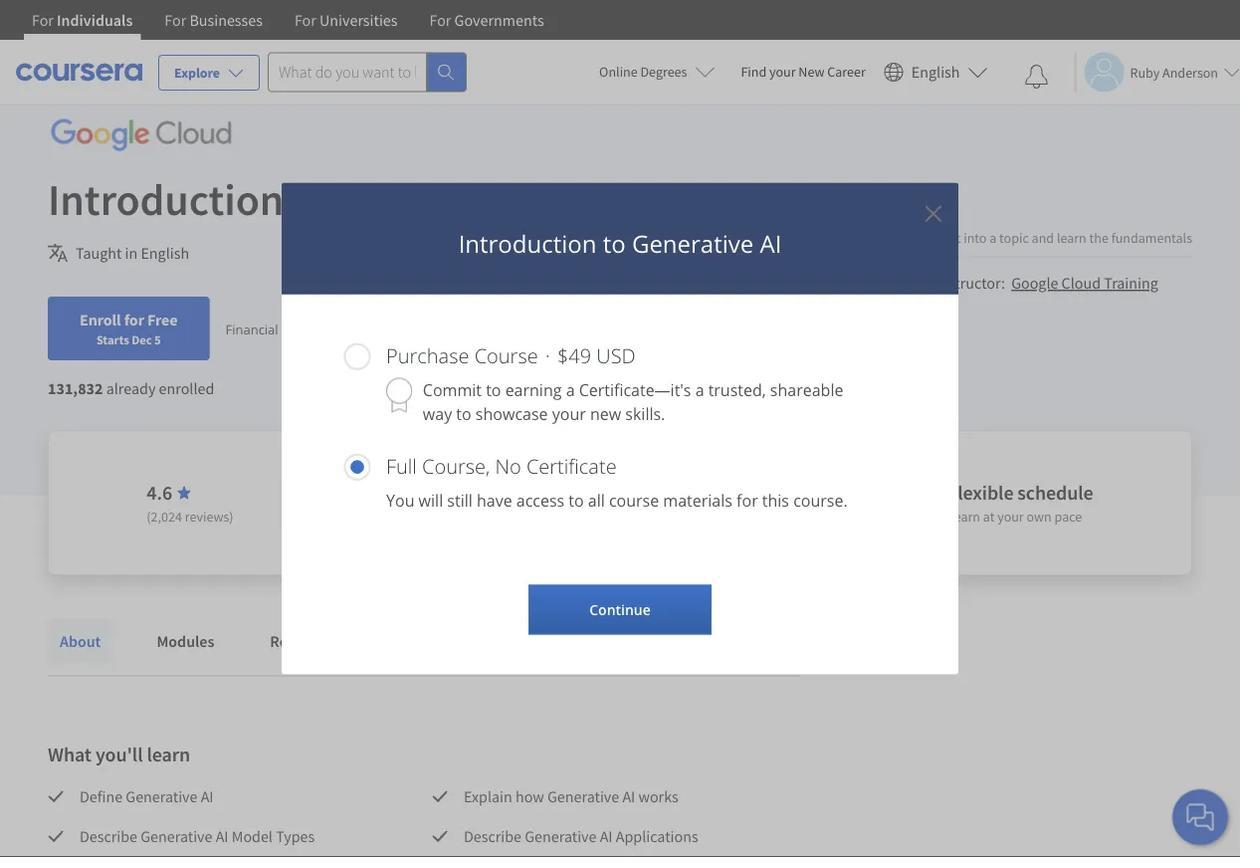 Task type: locate. For each thing, give the bounding box(es) containing it.
your
[[770, 63, 796, 81], [552, 403, 586, 424], [998, 508, 1024, 526]]

cloud computing
[[346, 34, 448, 52]]

your inside find your new career link
[[770, 63, 796, 81]]

for inside full course, no certificate you will still have access to all course materials for this course.
[[737, 489, 759, 511]]

fundamentals
[[1112, 229, 1193, 246]]

your right find
[[770, 63, 796, 81]]

describe down "define"
[[80, 827, 137, 846]]

google cloud training image
[[895, 268, 925, 298]]

purchase
[[386, 342, 470, 369]]

1 vertical spatial introduction
[[459, 227, 597, 259]]

english right in
[[141, 243, 189, 263]]

continue
[[590, 601, 651, 619]]

access
[[517, 489, 565, 511]]

1 vertical spatial introduction to generative ai
[[459, 227, 782, 259]]

english right career on the top right of the page
[[912, 62, 960, 82]]

0 horizontal spatial english
[[141, 243, 189, 263]]

0 vertical spatial learn
[[1057, 229, 1087, 246]]

for left individuals
[[32, 10, 54, 30]]

at
[[984, 508, 995, 526]]

1 vertical spatial english
[[141, 243, 189, 263]]

your left new
[[552, 403, 586, 424]]

$49
[[558, 342, 592, 369]]

2 describe from the left
[[464, 827, 522, 846]]

a left trusted,
[[696, 379, 705, 400]]

1
[[693, 490, 703, 515]]

1 horizontal spatial course
[[892, 197, 951, 222]]

1 horizontal spatial for
[[737, 489, 759, 511]]

0 horizontal spatial no
[[330, 508, 347, 526]]

dec
[[132, 332, 152, 348]]

2 vertical spatial your
[[998, 508, 1024, 526]]

for inside enroll for free starts dec 5
[[124, 310, 144, 330]]

career
[[828, 63, 866, 81]]

for
[[32, 10, 54, 30], [165, 10, 186, 30], [295, 10, 317, 30], [430, 10, 452, 30]]

1 vertical spatial for
[[737, 489, 759, 511]]

course.
[[794, 489, 848, 511]]

0 vertical spatial english
[[912, 62, 960, 82]]

learn left the
[[1057, 229, 1087, 246]]

0 vertical spatial for
[[124, 310, 144, 330]]

1 vertical spatial your
[[552, 403, 586, 424]]

a down $49
[[566, 379, 575, 400]]

browse link
[[92, 25, 151, 61]]

taught
[[76, 243, 122, 263]]

technology
[[247, 34, 314, 52]]

1 vertical spatial course
[[475, 342, 538, 369]]

governments
[[455, 10, 544, 30]]

1 for from the left
[[32, 10, 54, 30]]

financial aid available
[[226, 320, 357, 338]]

full
[[386, 453, 417, 480]]

reviews)
[[185, 508, 234, 526]]

0 horizontal spatial introduction
[[48, 171, 284, 227]]

1 horizontal spatial describe
[[464, 827, 522, 846]]

0 horizontal spatial for
[[124, 310, 144, 330]]

necessary
[[469, 508, 527, 526]]

to
[[293, 171, 332, 227], [603, 227, 626, 259], [486, 379, 501, 400], [456, 403, 472, 424], [569, 489, 584, 511], [751, 490, 768, 515]]

no inside full course, no certificate you will still have access to all course materials for this course.
[[496, 453, 522, 480]]

course inside course gain insight into a topic and learn the fundamentals
[[892, 197, 951, 222]]

describe down "explain"
[[464, 827, 522, 846]]

recommendations
[[270, 631, 399, 651]]

testimonials link
[[442, 619, 553, 663]]

learn up define generative ai
[[147, 742, 190, 767]]

no inside beginner level no previous experience necessary
[[330, 508, 347, 526]]

aid
[[282, 320, 300, 338]]

works
[[639, 787, 679, 807]]

1 vertical spatial cloud
[[1062, 273, 1102, 293]]

describe
[[80, 827, 137, 846], [464, 827, 522, 846]]

to inside full course, no certificate you will still have access to all course materials for this course.
[[569, 489, 584, 511]]

1 horizontal spatial no
[[496, 453, 522, 480]]

cloud down universities on the left top
[[346, 34, 380, 52]]

131,832 already enrolled
[[48, 378, 214, 398]]

course
[[609, 489, 659, 511]]

have
[[477, 489, 512, 511]]

explain how generative ai works
[[464, 787, 679, 807]]

previous
[[350, 508, 400, 526]]

course
[[892, 197, 951, 222], [475, 342, 538, 369]]

2 horizontal spatial your
[[998, 508, 1024, 526]]

new
[[590, 403, 622, 424]]

instructor: google cloud training
[[936, 273, 1159, 293]]

this
[[763, 489, 790, 511]]

0 vertical spatial no
[[496, 453, 522, 480]]

1 horizontal spatial your
[[770, 63, 796, 81]]

your right the at
[[998, 508, 1024, 526]]

0 vertical spatial course
[[892, 197, 951, 222]]

no up have
[[496, 453, 522, 480]]

0 horizontal spatial cloud
[[346, 34, 380, 52]]

english inside button
[[912, 62, 960, 82]]

showcase
[[476, 403, 548, 424]]

0 vertical spatial introduction to generative ai
[[48, 171, 589, 227]]

1 vertical spatial no
[[330, 508, 347, 526]]

no left previous
[[330, 508, 347, 526]]

None search field
[[268, 52, 467, 92]]

into
[[964, 229, 987, 246]]

browse
[[100, 34, 143, 52]]

certificate
[[527, 453, 617, 480]]

you'll
[[95, 742, 143, 767]]

1 horizontal spatial introduction
[[459, 227, 597, 259]]

0 horizontal spatial learn
[[147, 742, 190, 767]]

0 vertical spatial your
[[770, 63, 796, 81]]

what
[[48, 742, 92, 767]]

for left this
[[737, 489, 759, 511]]

information technology
[[175, 34, 314, 52]]

for businesses
[[165, 10, 263, 30]]

for governments
[[430, 10, 544, 30]]

new
[[799, 63, 825, 81]]

1 horizontal spatial english
[[912, 62, 960, 82]]

2 for from the left
[[165, 10, 186, 30]]

1 horizontal spatial learn
[[1057, 229, 1087, 246]]

0 horizontal spatial your
[[552, 403, 586, 424]]

define generative ai
[[80, 787, 214, 807]]

beginner
[[330, 480, 407, 505]]

(2,024 reviews)
[[147, 508, 234, 526]]

for up dec
[[124, 310, 144, 330]]

commit
[[423, 379, 482, 400]]

1 describe from the left
[[80, 827, 137, 846]]

for up technology
[[295, 10, 317, 30]]

a right into
[[990, 229, 997, 246]]

for for universities
[[295, 10, 317, 30]]

131,832
[[48, 378, 103, 398]]

1 vertical spatial learn
[[147, 742, 190, 767]]

2 horizontal spatial a
[[990, 229, 997, 246]]

0 horizontal spatial describe
[[80, 827, 137, 846]]

free
[[147, 310, 178, 330]]

for up information
[[165, 10, 186, 30]]

individuals
[[57, 10, 133, 30]]

for up computing
[[430, 10, 452, 30]]

information technology link
[[167, 25, 322, 61]]

3 for from the left
[[295, 10, 317, 30]]

(2,024
[[147, 508, 182, 526]]

course left ·
[[475, 342, 538, 369]]

continue button
[[529, 585, 712, 635]]

trusted,
[[709, 379, 766, 400]]

a
[[990, 229, 997, 246], [566, 379, 575, 400], [696, 379, 705, 400]]

english
[[912, 62, 960, 82], [141, 243, 189, 263]]

introduction to generative ai
[[48, 171, 589, 227], [459, 227, 782, 259]]

enroll
[[80, 310, 121, 330]]

you
[[386, 489, 415, 511]]

cloud right google
[[1062, 273, 1102, 293]]

find
[[741, 63, 767, 81]]

reviews link
[[585, 619, 665, 663]]

still
[[447, 489, 473, 511]]

course up gain
[[892, 197, 951, 222]]

define
[[80, 787, 123, 807]]

4 for from the left
[[430, 10, 452, 30]]

learn
[[948, 508, 981, 526]]

1 horizontal spatial cloud
[[1062, 273, 1102, 293]]

experience
[[403, 508, 466, 526]]

0 vertical spatial cloud
[[346, 34, 380, 52]]

cloud
[[346, 34, 380, 52], [1062, 273, 1102, 293]]

banner navigation
[[16, 0, 560, 40]]



Task type: describe. For each thing, give the bounding box(es) containing it.
describe for describe generative ai model types
[[80, 827, 137, 846]]

commit to earning a certificate—it's a trusted, shareable way to showcase your new skills.
[[423, 379, 844, 424]]

information
[[175, 34, 244, 52]]

0 horizontal spatial course
[[475, 342, 538, 369]]

gain
[[892, 229, 919, 246]]

for individuals
[[32, 10, 133, 30]]

learn inside course gain insight into a topic and learn the fundamentals
[[1057, 229, 1087, 246]]

find your new career
[[741, 63, 866, 81]]

google cloud image
[[48, 113, 235, 157]]

enroll for free starts dec 5
[[80, 310, 178, 348]]

recommendations link
[[258, 619, 411, 663]]

computing
[[383, 34, 448, 52]]

training
[[1105, 273, 1159, 293]]

universities
[[320, 10, 398, 30]]

the
[[1090, 229, 1109, 246]]

no for certificate
[[496, 453, 522, 480]]

how
[[516, 787, 545, 807]]

types
[[276, 827, 315, 846]]

skills.
[[626, 403, 666, 424]]

full course, no certificate you will still have access to all course materials for this course.
[[386, 453, 848, 511]]

and
[[1032, 229, 1055, 246]]

✕
[[925, 196, 943, 229]]

in
[[125, 243, 138, 263]]

flexible schedule learn at your own pace
[[948, 480, 1094, 526]]

course gain insight into a topic and learn the fundamentals
[[892, 197, 1193, 246]]

all
[[588, 489, 605, 511]]

·
[[546, 342, 550, 369]]

for for governments
[[430, 10, 452, 30]]

starts
[[96, 332, 129, 348]]

describe generative ai applications
[[464, 827, 699, 846]]

for universities
[[295, 10, 398, 30]]

own
[[1027, 508, 1052, 526]]

chat with us image
[[1185, 802, 1217, 834]]

insight
[[922, 229, 961, 246]]

what you'll learn
[[48, 742, 190, 767]]

4.6
[[147, 480, 172, 505]]

taught in english
[[76, 243, 189, 263]]

level
[[410, 480, 451, 505]]

approx.
[[623, 490, 689, 515]]

modules link
[[145, 619, 226, 663]]

google cloud training link
[[1012, 273, 1159, 293]]

5
[[154, 332, 161, 348]]

way
[[423, 403, 452, 424]]

will
[[419, 489, 443, 511]]

beginner level no previous experience necessary
[[330, 480, 527, 526]]

applications
[[616, 827, 699, 846]]

instructor:
[[936, 273, 1006, 293]]

about link
[[48, 619, 113, 663]]

0 vertical spatial introduction
[[48, 171, 284, 227]]

earning
[[506, 379, 562, 400]]

your inside flexible schedule learn at your own pace
[[998, 508, 1024, 526]]

shareable
[[771, 379, 844, 400]]

model
[[232, 827, 273, 846]]

for for businesses
[[165, 10, 186, 30]]

cloud inside cloud computing link
[[346, 34, 380, 52]]

pace
[[1055, 508, 1083, 526]]

show notifications image
[[1025, 65, 1049, 89]]

schedule
[[1018, 480, 1094, 505]]

a inside course gain insight into a topic and learn the fundamentals
[[990, 229, 997, 246]]

enrolled
[[159, 378, 214, 398]]

hour
[[707, 490, 747, 515]]

describe for describe generative ai applications
[[464, 827, 522, 846]]

1 horizontal spatial a
[[696, 379, 705, 400]]

businesses
[[190, 10, 263, 30]]

materials
[[664, 489, 733, 511]]

complete
[[772, 490, 851, 515]]

financial
[[226, 320, 278, 338]]

your inside commit to earning a certificate—it's a trusted, shareable way to showcase your new skills.
[[552, 403, 586, 424]]

coursera image
[[16, 56, 142, 88]]

about
[[60, 631, 101, 651]]

certificate—it's
[[579, 379, 692, 400]]

reviews
[[597, 631, 653, 651]]

0 horizontal spatial a
[[566, 379, 575, 400]]

for for individuals
[[32, 10, 54, 30]]

topic
[[1000, 229, 1030, 246]]

google
[[1012, 273, 1059, 293]]

flexible
[[948, 480, 1014, 505]]

explain
[[464, 787, 513, 807]]

no for previous
[[330, 508, 347, 526]]

✕ button
[[925, 196, 943, 229]]

usd
[[597, 342, 636, 369]]

english button
[[876, 40, 996, 105]]

approx. 1 hour to complete
[[623, 490, 851, 515]]

available
[[304, 320, 357, 338]]



Task type: vqa. For each thing, say whether or not it's contained in the screenshot.
Universities's For
yes



